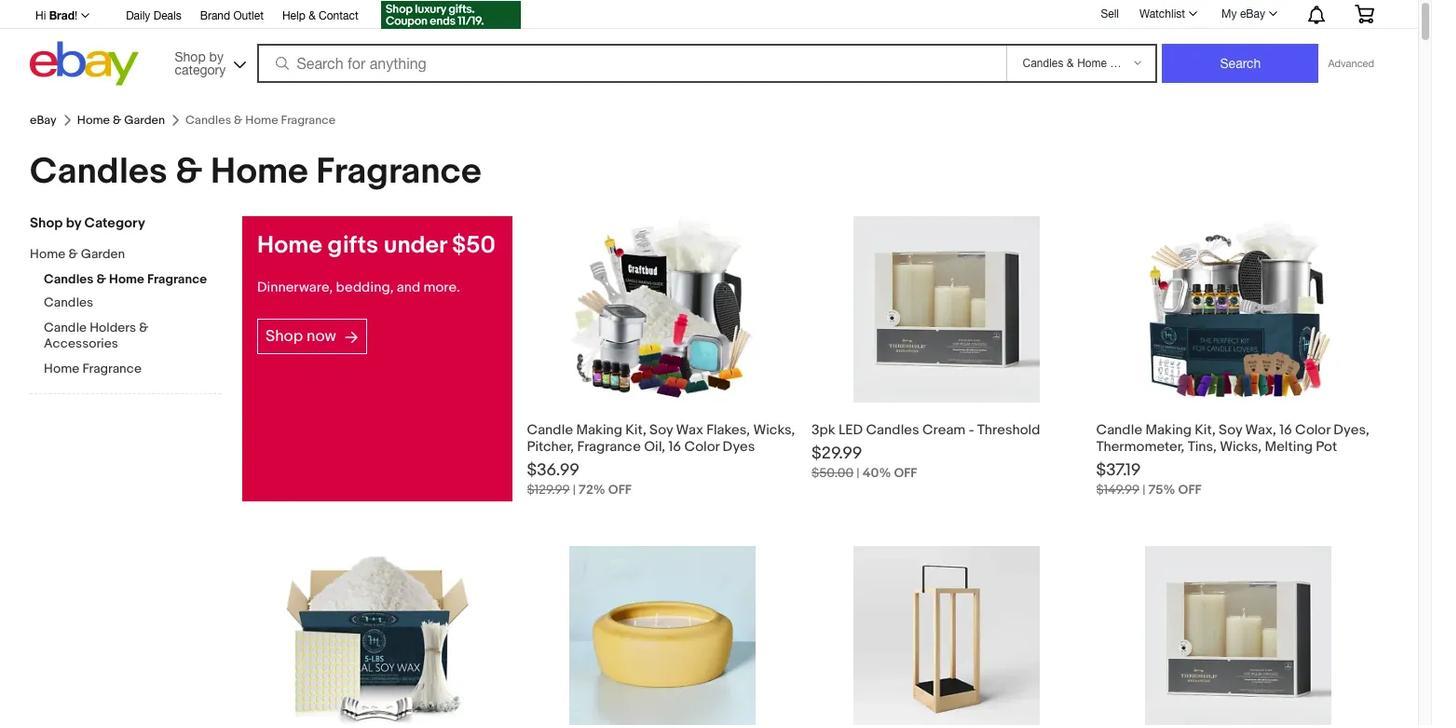 Task type: vqa. For each thing, say whether or not it's contained in the screenshot.


Task type: describe. For each thing, give the bounding box(es) containing it.
brand outlet
[[200, 9, 264, 22]]

$37.19
[[1097, 461, 1142, 481]]

home & garden candles & home fragrance candles candle holders & accessories home fragrance
[[30, 246, 207, 377]]

wax
[[676, 421, 704, 439]]

20" wood/iron outdoor lantern candle holder brown - threshold image
[[854, 546, 1041, 725]]

shop for shop now
[[266, 327, 303, 346]]

melting
[[1265, 438, 1313, 456]]

ebay inside account 'navigation'
[[1241, 7, 1266, 21]]

threshold
[[978, 421, 1041, 439]]

shop by category banner
[[25, 0, 1389, 90]]

tins,
[[1188, 438, 1217, 456]]

natural soy wax flakes & candle making kit wicks centering tools & more supplies image
[[284, 546, 471, 725]]

$129.99 text field
[[527, 482, 570, 498]]

candle making kit, soy wax flakes, wicks, pitcher, fragrance oil, 16 color dyes image
[[569, 216, 756, 403]]

& for candles & home fragrance
[[176, 150, 203, 194]]

kit, for $36.99
[[626, 421, 647, 439]]

Search for anything text field
[[260, 46, 1004, 81]]

garden for home & garden candles & home fragrance candles candle holders & accessories home fragrance
[[81, 246, 125, 262]]

brad
[[49, 8, 75, 22]]

shop by category
[[30, 214, 145, 232]]

dinnerware, bedding, and more.
[[257, 279, 460, 296]]

ebay link
[[30, 113, 57, 128]]

my ebay
[[1222, 7, 1266, 21]]

gifts
[[328, 231, 379, 260]]

candle holders & accessories link
[[44, 320, 221, 353]]

shop for shop by category
[[30, 214, 63, 232]]

brand
[[200, 9, 230, 22]]

candle for $36.99
[[527, 421, 573, 439]]

shop now
[[266, 327, 336, 346]]

help & contact
[[282, 9, 359, 22]]

soy for $37.19
[[1219, 421, 1243, 439]]

help
[[282, 9, 306, 22]]

shop for shop by category
[[175, 49, 206, 64]]

3pk led candles cream - threshold $29.99 $50.00 | 40% off
[[812, 421, 1041, 481]]

holders
[[90, 320, 136, 336]]

help & contact link
[[282, 7, 359, 27]]

making for $37.19
[[1146, 421, 1192, 439]]

account navigation
[[25, 0, 1389, 32]]

pot
[[1317, 438, 1338, 456]]

candles & home fragrance
[[30, 150, 482, 194]]

pitcher,
[[527, 438, 574, 456]]

watchlist link
[[1130, 3, 1206, 25]]

| inside 3pk led candles cream - threshold $29.99 $50.00 | 40% off
[[857, 465, 860, 481]]

dinnerware,
[[257, 279, 333, 296]]

0 horizontal spatial ebay
[[30, 113, 57, 128]]

get the coupon image
[[381, 1, 521, 29]]

category
[[175, 62, 226, 77]]

brand outlet link
[[200, 7, 264, 27]]

home & garden
[[77, 113, 165, 128]]

cream
[[923, 421, 966, 439]]

off for $37.19
[[1179, 482, 1202, 498]]

$149.99 text field
[[1097, 482, 1140, 498]]

candle for $37.19
[[1097, 421, 1143, 439]]

| for $36.99
[[573, 482, 576, 498]]

16 inside candle making kit, soy wax flakes, wicks, pitcher, fragrance oil, 16 color dyes $36.99 $129.99 | 72% off
[[669, 438, 682, 456]]

$50.00 text field
[[812, 465, 854, 481]]

0 vertical spatial home & garden link
[[77, 113, 165, 128]]

fragrance inside candle making kit, soy wax flakes, wicks, pitcher, fragrance oil, 16 color dyes $36.99 $129.99 | 72% off
[[577, 438, 641, 456]]

candle making kit, soy wax, 16 color dyes, thermometer, tins, wicks, melting pot image
[[1146, 216, 1332, 403]]

deals
[[154, 9, 182, 22]]

& for home & garden candles & home fragrance candles candle holders & accessories home fragrance
[[68, 246, 78, 262]]

candle making kit, soy wax, 16 color dyes, thermometer, tins, wicks, melting pot $37.19 $149.99 | 75% off
[[1097, 421, 1370, 498]]

dyes,
[[1334, 421, 1370, 439]]

1 vertical spatial home & garden link
[[30, 246, 207, 264]]

hi
[[35, 9, 46, 22]]

under
[[384, 231, 447, 260]]

candles down shop by category
[[44, 271, 94, 287]]

category
[[84, 214, 145, 232]]

$129.99
[[527, 482, 570, 498]]

fragrance up the candles "link"
[[147, 271, 207, 287]]

-
[[969, 421, 975, 439]]

candles inside 3pk led candles cream - threshold $29.99 $50.00 | 40% off
[[866, 421, 920, 439]]

wax,
[[1246, 421, 1277, 439]]

1 horizontal spatial 3pk led candles cream - threshold image
[[1146, 546, 1332, 725]]

candles link
[[44, 295, 221, 312]]



Task type: locate. For each thing, give the bounding box(es) containing it.
0 horizontal spatial kit,
[[626, 421, 647, 439]]

candles
[[30, 150, 168, 194], [44, 271, 94, 287], [44, 295, 93, 310], [866, 421, 920, 439]]

0 horizontal spatial color
[[685, 438, 720, 456]]

wicks, right flakes,
[[754, 421, 796, 439]]

3pk led candles cream - threshold image
[[854, 216, 1041, 403], [1146, 546, 1332, 725]]

| for $37.19
[[1143, 482, 1146, 498]]

& inside account 'navigation'
[[309, 9, 316, 22]]

off for $36.99
[[609, 482, 632, 498]]

2 horizontal spatial candle
[[1097, 421, 1143, 439]]

3pk
[[812, 421, 836, 439]]

contact
[[319, 9, 359, 22]]

1 vertical spatial shop
[[30, 214, 63, 232]]

candle inside the home & garden candles & home fragrance candles candle holders & accessories home fragrance
[[44, 320, 87, 336]]

!
[[75, 9, 77, 22]]

$50
[[452, 231, 496, 260]]

75%
[[1149, 482, 1176, 498]]

home gifts under $50 dinnerware, bedding, and more. element
[[235, 194, 1389, 725]]

soy left wax
[[650, 421, 673, 439]]

shop by category
[[175, 49, 226, 77]]

2 horizontal spatial shop
[[266, 327, 303, 346]]

kit, inside the candle making kit, soy wax, 16 color dyes, thermometer, tins, wicks, melting pot $37.19 $149.99 | 75% off
[[1195, 421, 1216, 439]]

hi brad !
[[35, 8, 77, 22]]

shop now link
[[257, 319, 367, 354]]

my ebay link
[[1212, 3, 1287, 25]]

sell
[[1101, 7, 1120, 20]]

shop inside shop by category
[[175, 49, 206, 64]]

fragrance
[[316, 150, 482, 194], [147, 271, 207, 287], [82, 361, 142, 377], [577, 438, 641, 456]]

off right 75%
[[1179, 482, 1202, 498]]

16 right wax, at the bottom of the page
[[1280, 421, 1293, 439]]

0 horizontal spatial by
[[66, 214, 81, 232]]

ebay right my at right
[[1241, 7, 1266, 21]]

daily deals
[[126, 9, 182, 22]]

shop
[[175, 49, 206, 64], [30, 214, 63, 232], [266, 327, 303, 346]]

& for help & contact
[[309, 9, 316, 22]]

0 vertical spatial shop
[[175, 49, 206, 64]]

| left 72%
[[573, 482, 576, 498]]

kit, for $37.19
[[1195, 421, 1216, 439]]

2 vertical spatial shop
[[266, 327, 303, 346]]

by
[[209, 49, 224, 64], [66, 214, 81, 232]]

and
[[397, 279, 421, 296]]

soy inside candle making kit, soy wax flakes, wicks, pitcher, fragrance oil, 16 color dyes $36.99 $129.99 | 72% off
[[650, 421, 673, 439]]

0 horizontal spatial wicks,
[[754, 421, 796, 439]]

1 horizontal spatial color
[[1296, 421, 1331, 439]]

none submit inside shop by category banner
[[1163, 44, 1320, 83]]

colored ceramic golden hour 5-wick jar candle gold 40oz - hearth & hand with image
[[569, 546, 756, 725]]

home & garden link down category
[[30, 246, 207, 264]]

dyes
[[723, 438, 755, 456]]

& for home & garden
[[113, 113, 121, 128]]

off inside 3pk led candles cream - threshold $29.99 $50.00 | 40% off
[[895, 465, 918, 481]]

1 horizontal spatial off
[[895, 465, 918, 481]]

1 horizontal spatial shop
[[175, 49, 206, 64]]

1 horizontal spatial by
[[209, 49, 224, 64]]

wicks, inside candle making kit, soy wax flakes, wicks, pitcher, fragrance oil, 16 color dyes $36.99 $129.99 | 72% off
[[754, 421, 796, 439]]

home gifts under $50
[[257, 231, 496, 260]]

color left dyes,
[[1296, 421, 1331, 439]]

candle up $36.99
[[527, 421, 573, 439]]

candles up accessories
[[44, 295, 93, 310]]

shop inside 'home gifts under $50 dinnerware, bedding, and more.' element
[[266, 327, 303, 346]]

2 horizontal spatial off
[[1179, 482, 1202, 498]]

1 horizontal spatial kit,
[[1195, 421, 1216, 439]]

| inside candle making kit, soy wax flakes, wicks, pitcher, fragrance oil, 16 color dyes $36.99 $129.99 | 72% off
[[573, 482, 576, 498]]

making right pitcher,
[[577, 421, 623, 439]]

0 vertical spatial 3pk led candles cream - threshold image
[[854, 216, 1041, 403]]

home fragrance link
[[44, 361, 221, 379]]

garden for home & garden
[[124, 113, 165, 128]]

off
[[895, 465, 918, 481], [609, 482, 632, 498], [1179, 482, 1202, 498]]

fragrance up the "under"
[[316, 150, 482, 194]]

| inside the candle making kit, soy wax, 16 color dyes, thermometer, tins, wicks, melting pot $37.19 $149.99 | 75% off
[[1143, 482, 1146, 498]]

off inside the candle making kit, soy wax, 16 color dyes, thermometer, tins, wicks, melting pot $37.19 $149.99 | 75% off
[[1179, 482, 1202, 498]]

0 horizontal spatial soy
[[650, 421, 673, 439]]

2 kit, from the left
[[1195, 421, 1216, 439]]

1 horizontal spatial ebay
[[1241, 7, 1266, 21]]

fragrance down candle holders & accessories 'link'
[[82, 361, 142, 377]]

1 vertical spatial 3pk led candles cream - threshold image
[[1146, 546, 1332, 725]]

by inside shop by category
[[209, 49, 224, 64]]

soy left wax, at the bottom of the page
[[1219, 421, 1243, 439]]

kit, left wax
[[626, 421, 647, 439]]

garden inside the home & garden candles & home fragrance candles candle holders & accessories home fragrance
[[81, 246, 125, 262]]

wicks,
[[754, 421, 796, 439], [1220, 438, 1262, 456]]

1 kit, from the left
[[626, 421, 647, 439]]

shop down deals
[[175, 49, 206, 64]]

off right 40%
[[895, 465, 918, 481]]

accessories
[[44, 336, 118, 351]]

home
[[77, 113, 110, 128], [211, 150, 308, 194], [257, 231, 322, 260], [30, 246, 66, 262], [109, 271, 144, 287], [44, 361, 80, 377]]

$36.99
[[527, 461, 580, 481]]

1 soy from the left
[[650, 421, 673, 439]]

sell link
[[1093, 7, 1128, 20]]

1 vertical spatial by
[[66, 214, 81, 232]]

1 vertical spatial garden
[[81, 246, 125, 262]]

daily
[[126, 9, 150, 22]]

fragrance left 'oil,'
[[577, 438, 641, 456]]

by for category
[[66, 214, 81, 232]]

making inside the candle making kit, soy wax, 16 color dyes, thermometer, tins, wicks, melting pot $37.19 $149.99 | 75% off
[[1146, 421, 1192, 439]]

$29.99
[[812, 444, 863, 464]]

thermometer,
[[1097, 438, 1185, 456]]

soy
[[650, 421, 673, 439], [1219, 421, 1243, 439]]

1 horizontal spatial |
[[857, 465, 860, 481]]

1 horizontal spatial 16
[[1280, 421, 1293, 439]]

$50.00
[[812, 465, 854, 481]]

oil,
[[644, 438, 666, 456]]

| left 40%
[[857, 465, 860, 481]]

2 horizontal spatial |
[[1143, 482, 1146, 498]]

my
[[1222, 7, 1238, 21]]

bedding,
[[336, 279, 394, 296]]

0 horizontal spatial shop
[[30, 214, 63, 232]]

1 horizontal spatial soy
[[1219, 421, 1243, 439]]

color inside candle making kit, soy wax flakes, wicks, pitcher, fragrance oil, 16 color dyes $36.99 $129.99 | 72% off
[[685, 438, 720, 456]]

&
[[309, 9, 316, 22], [113, 113, 121, 128], [176, 150, 203, 194], [68, 246, 78, 262], [96, 271, 106, 287], [139, 320, 149, 336]]

garden
[[124, 113, 165, 128], [81, 246, 125, 262]]

kit,
[[626, 421, 647, 439], [1195, 421, 1216, 439]]

home & garden link
[[77, 113, 165, 128], [30, 246, 207, 264]]

home & garden link right 'ebay' link at the top left of page
[[77, 113, 165, 128]]

candles right led on the right of page
[[866, 421, 920, 439]]

shop left now
[[266, 327, 303, 346]]

0 horizontal spatial candle
[[44, 320, 87, 336]]

soy for $36.99
[[650, 421, 673, 439]]

ebay left home & garden
[[30, 113, 57, 128]]

$149.99
[[1097, 482, 1140, 498]]

0 horizontal spatial |
[[573, 482, 576, 498]]

candle making kit, soy wax flakes, wicks, pitcher, fragrance oil, 16 color dyes $36.99 $129.99 | 72% off
[[527, 421, 796, 498]]

candle up $37.19
[[1097, 421, 1143, 439]]

candle inside candle making kit, soy wax flakes, wicks, pitcher, fragrance oil, 16 color dyes $36.99 $129.99 | 72% off
[[527, 421, 573, 439]]

0 horizontal spatial off
[[609, 482, 632, 498]]

making for $36.99
[[577, 421, 623, 439]]

outlet
[[234, 9, 264, 22]]

40%
[[863, 465, 892, 481]]

shop left category
[[30, 214, 63, 232]]

your shopping cart image
[[1355, 5, 1376, 23]]

led
[[839, 421, 863, 439]]

wicks, inside the candle making kit, soy wax, 16 color dyes, thermometer, tins, wicks, melting pot $37.19 $149.99 | 75% off
[[1220, 438, 1262, 456]]

making
[[577, 421, 623, 439], [1146, 421, 1192, 439]]

0 vertical spatial ebay
[[1241, 7, 1266, 21]]

by left category
[[66, 214, 81, 232]]

0 horizontal spatial 16
[[669, 438, 682, 456]]

2 making from the left
[[1146, 421, 1192, 439]]

more.
[[424, 279, 460, 296]]

daily deals link
[[126, 7, 182, 27]]

None submit
[[1163, 44, 1320, 83]]

color inside the candle making kit, soy wax, 16 color dyes, thermometer, tins, wicks, melting pot $37.19 $149.99 | 75% off
[[1296, 421, 1331, 439]]

wicks, right tins,
[[1220, 438, 1262, 456]]

1 horizontal spatial wicks,
[[1220, 438, 1262, 456]]

now
[[307, 327, 336, 346]]

color left dyes
[[685, 438, 720, 456]]

candles up shop by category
[[30, 150, 168, 194]]

0 vertical spatial by
[[209, 49, 224, 64]]

0 vertical spatial garden
[[124, 113, 165, 128]]

1 horizontal spatial making
[[1146, 421, 1192, 439]]

0 horizontal spatial making
[[577, 421, 623, 439]]

1 horizontal spatial candle
[[527, 421, 573, 439]]

candle
[[44, 320, 87, 336], [527, 421, 573, 439], [1097, 421, 1143, 439]]

1 making from the left
[[577, 421, 623, 439]]

ebay
[[1241, 7, 1266, 21], [30, 113, 57, 128]]

16 right 'oil,'
[[669, 438, 682, 456]]

72%
[[579, 482, 606, 498]]

making inside candle making kit, soy wax flakes, wicks, pitcher, fragrance oil, 16 color dyes $36.99 $129.99 | 72% off
[[577, 421, 623, 439]]

kit, inside candle making kit, soy wax flakes, wicks, pitcher, fragrance oil, 16 color dyes $36.99 $129.99 | 72% off
[[626, 421, 647, 439]]

flakes,
[[707, 421, 751, 439]]

by for category
[[209, 49, 224, 64]]

kit, left wax, at the bottom of the page
[[1195, 421, 1216, 439]]

soy inside the candle making kit, soy wax, 16 color dyes, thermometer, tins, wicks, melting pot $37.19 $149.99 | 75% off
[[1219, 421, 1243, 439]]

0 horizontal spatial 3pk led candles cream - threshold image
[[854, 216, 1041, 403]]

16 inside the candle making kit, soy wax, 16 color dyes, thermometer, tins, wicks, melting pot $37.19 $149.99 | 75% off
[[1280, 421, 1293, 439]]

2 soy from the left
[[1219, 421, 1243, 439]]

candle left holders in the top of the page
[[44, 320, 87, 336]]

color
[[1296, 421, 1331, 439], [685, 438, 720, 456]]

off right 72%
[[609, 482, 632, 498]]

candle inside the candle making kit, soy wax, 16 color dyes, thermometer, tins, wicks, melting pot $37.19 $149.99 | 75% off
[[1097, 421, 1143, 439]]

16
[[1280, 421, 1293, 439], [669, 438, 682, 456]]

by down brand
[[209, 49, 224, 64]]

advanced link
[[1320, 45, 1384, 82]]

1 vertical spatial ebay
[[30, 113, 57, 128]]

advanced
[[1329, 58, 1375, 69]]

watchlist
[[1140, 7, 1186, 21]]

| left 75%
[[1143, 482, 1146, 498]]

making up 75%
[[1146, 421, 1192, 439]]

shop by category button
[[166, 41, 250, 82]]

|
[[857, 465, 860, 481], [573, 482, 576, 498], [1143, 482, 1146, 498]]

off inside candle making kit, soy wax flakes, wicks, pitcher, fragrance oil, 16 color dyes $36.99 $129.99 | 72% off
[[609, 482, 632, 498]]



